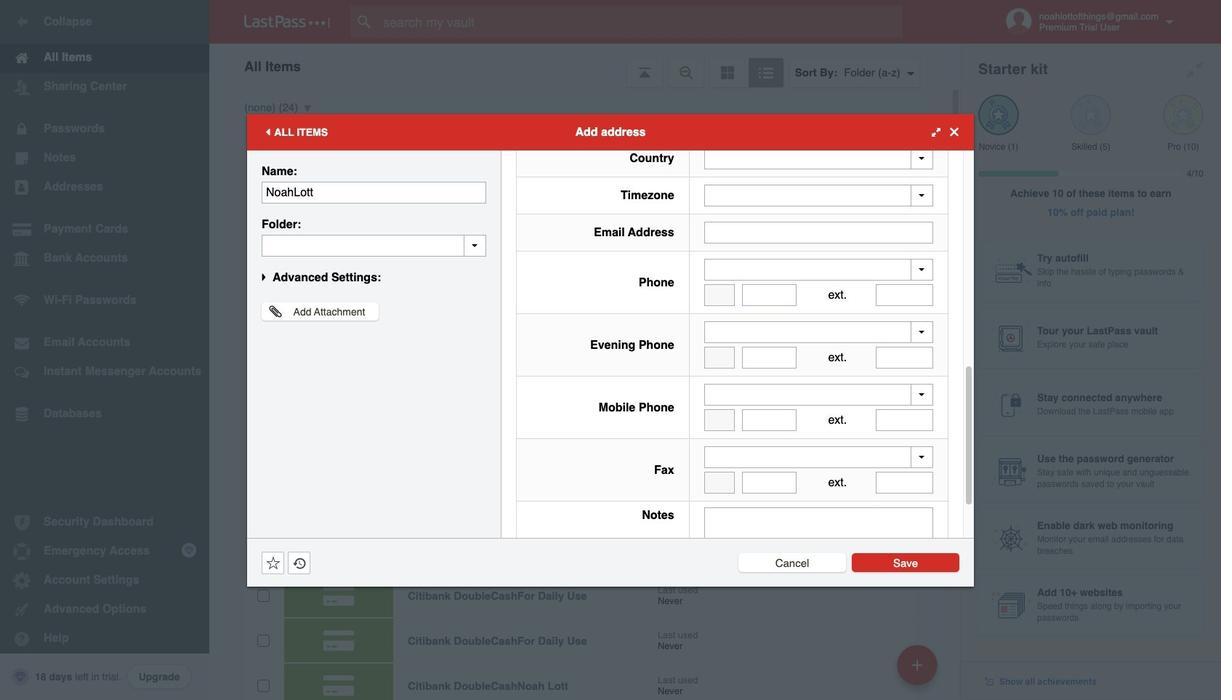 Task type: locate. For each thing, give the bounding box(es) containing it.
Search search field
[[351, 6, 932, 38]]

new item navigation
[[892, 641, 947, 700]]

dialog
[[247, 0, 974, 607]]

lastpass image
[[244, 15, 330, 28]]

vault options navigation
[[209, 44, 961, 87]]

None text field
[[262, 181, 487, 203], [262, 235, 487, 256], [704, 284, 735, 306], [876, 284, 934, 306], [704, 347, 735, 369], [876, 347, 934, 369], [704, 409, 735, 431], [742, 409, 797, 431], [876, 409, 934, 431], [704, 472, 735, 494], [742, 472, 797, 494], [876, 472, 934, 494], [704, 508, 934, 598], [262, 181, 487, 203], [262, 235, 487, 256], [704, 284, 735, 306], [876, 284, 934, 306], [704, 347, 735, 369], [876, 347, 934, 369], [704, 409, 735, 431], [742, 409, 797, 431], [876, 409, 934, 431], [704, 472, 735, 494], [742, 472, 797, 494], [876, 472, 934, 494], [704, 508, 934, 598]]

None text field
[[704, 222, 934, 244], [742, 284, 797, 306], [742, 347, 797, 369], [704, 222, 934, 244], [742, 284, 797, 306], [742, 347, 797, 369]]



Task type: describe. For each thing, give the bounding box(es) containing it.
search my vault text field
[[351, 6, 932, 38]]

main navigation navigation
[[0, 0, 209, 700]]

new item image
[[913, 660, 923, 670]]



